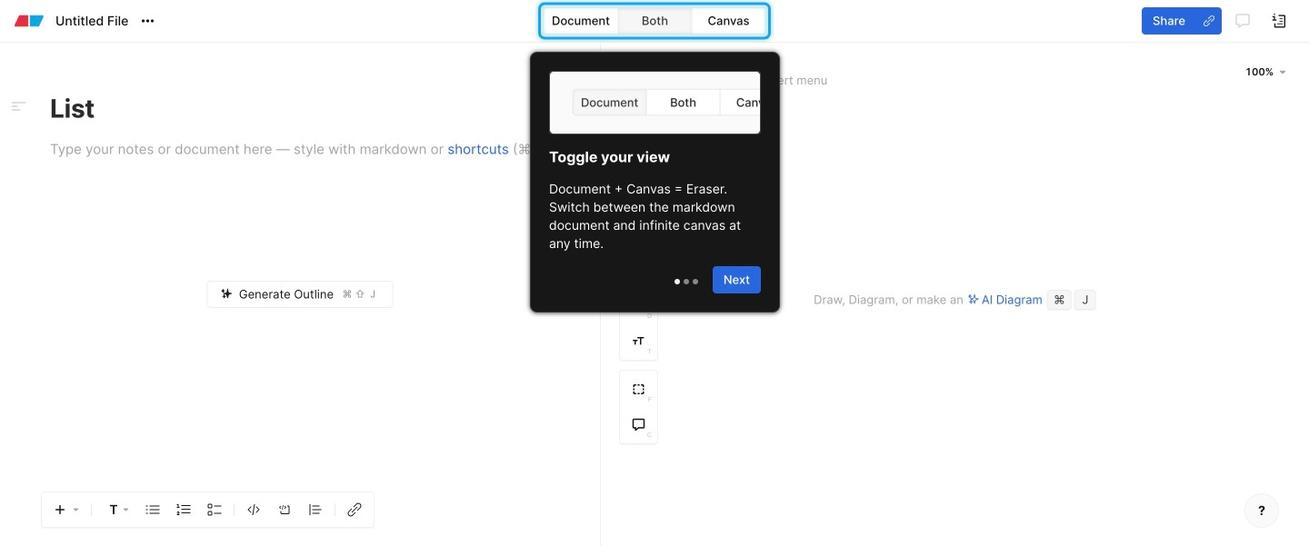 Task type: locate. For each thing, give the bounding box(es) containing it.
cover image
[[550, 72, 760, 134]]

None text field
[[50, 135, 550, 260]]



Task type: vqa. For each thing, say whether or not it's contained in the screenshot.
LIST ALL RELEVANT TECHNOLOGIES text field
no



